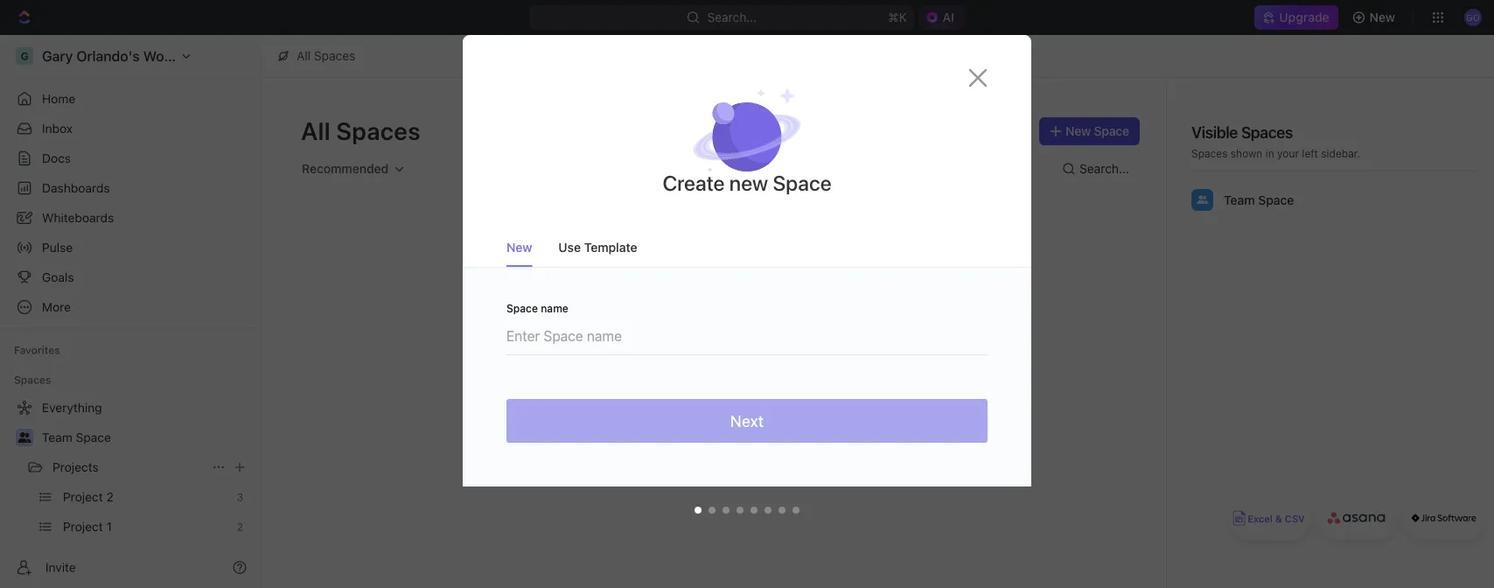 Task type: describe. For each thing, give the bounding box(es) containing it.
1 vertical spatial all spaces
[[301, 116, 421, 145]]

docs link
[[7, 144, 254, 172]]

next button
[[507, 399, 988, 443]]

favorites
[[14, 344, 60, 356]]

new
[[730, 171, 769, 195]]

1 vertical spatial all
[[301, 116, 331, 145]]

space inside the team space link
[[76, 430, 111, 445]]

home
[[42, 91, 75, 106]]

pulse
[[42, 240, 73, 255]]

dashboards
[[42, 181, 110, 195]]

upgrade link
[[1255, 5, 1339, 30]]

excel & csv
[[1248, 513, 1305, 525]]

sidebar navigation
[[0, 35, 262, 588]]

visible spaces spaces shown in your left sidebar.
[[1192, 123, 1361, 159]]

invite
[[46, 560, 76, 575]]

space inside new space button
[[1094, 124, 1130, 138]]

new inside dialog
[[507, 240, 532, 255]]

0 vertical spatial all spaces
[[297, 49, 356, 63]]

new space button
[[1040, 117, 1140, 145]]

new space
[[1066, 124, 1130, 138]]

whiteboards link
[[7, 204, 254, 232]]

space down 'in'
[[1259, 193, 1295, 207]]

0 vertical spatial team
[[1224, 193, 1256, 207]]

space left the name
[[507, 302, 538, 314]]

goals
[[42, 270, 74, 284]]

left
[[1303, 147, 1319, 159]]

new button
[[1346, 4, 1406, 32]]

name
[[541, 302, 569, 314]]

upgrade
[[1280, 10, 1330, 25]]

excel & csv link
[[1228, 496, 1311, 540]]

projects
[[53, 460, 99, 474]]

pulse link
[[7, 234, 254, 262]]

search... button
[[1056, 155, 1140, 183]]

in
[[1266, 147, 1275, 159]]

next
[[731, 411, 764, 430]]

0 vertical spatial all
[[297, 49, 311, 63]]

create new space
[[663, 171, 832, 195]]

goals link
[[7, 263, 254, 291]]

create
[[663, 171, 725, 195]]

team space inside 'sidebar' navigation
[[42, 430, 111, 445]]

sidebar.
[[1322, 147, 1361, 159]]

search... inside button
[[1080, 161, 1130, 176]]

create new space dialog
[[463, 35, 1032, 530]]

inbox
[[42, 121, 73, 136]]

team inside 'sidebar' navigation
[[42, 430, 72, 445]]

0 vertical spatial user group image
[[1197, 195, 1208, 204]]



Task type: locate. For each thing, give the bounding box(es) containing it.
0 vertical spatial search...
[[707, 10, 757, 25]]

Enter Space na﻿me text field
[[507, 313, 988, 354]]

0 horizontal spatial search...
[[707, 10, 757, 25]]

new left the use
[[507, 240, 532, 255]]

all
[[297, 49, 311, 63], [301, 116, 331, 145]]

space name
[[507, 302, 569, 314]]

1 horizontal spatial team
[[1224, 193, 1256, 207]]

whiteboards
[[42, 210, 114, 225]]

0 horizontal spatial new
[[507, 240, 532, 255]]

spaces
[[314, 49, 356, 63], [336, 116, 421, 145], [1242, 123, 1293, 141], [1192, 147, 1228, 159], [14, 374, 51, 386]]

use
[[559, 240, 581, 255]]

use template
[[559, 240, 638, 255]]

1 horizontal spatial team space
[[1224, 193, 1295, 207]]

team space down 'in'
[[1224, 193, 1295, 207]]

1 vertical spatial team
[[42, 430, 72, 445]]

visible
[[1192, 123, 1238, 141]]

spaces inside 'sidebar' navigation
[[14, 374, 51, 386]]

docs
[[42, 151, 71, 165]]

dashboards link
[[7, 174, 254, 202]]

2 horizontal spatial new
[[1370, 10, 1396, 25]]

inbox link
[[7, 115, 254, 143]]

team space
[[1224, 193, 1295, 207], [42, 430, 111, 445]]

all spaces
[[297, 49, 356, 63], [301, 116, 421, 145]]

team
[[1224, 193, 1256, 207], [42, 430, 72, 445]]

shown
[[1231, 147, 1263, 159]]

⌘k
[[888, 10, 907, 25]]

your
[[1278, 147, 1300, 159]]

space right new on the top
[[773, 171, 832, 195]]

team up the projects
[[42, 430, 72, 445]]

1 horizontal spatial user group image
[[1197, 195, 1208, 204]]

1 vertical spatial user group image
[[18, 432, 31, 443]]

0 vertical spatial new
[[1370, 10, 1396, 25]]

space
[[1094, 124, 1130, 138], [773, 171, 832, 195], [1259, 193, 1295, 207], [507, 302, 538, 314], [76, 430, 111, 445]]

new for the new button
[[1370, 10, 1396, 25]]

user group image inside 'sidebar' navigation
[[18, 432, 31, 443]]

tree containing team space
[[7, 394, 254, 588]]

team space up the projects
[[42, 430, 111, 445]]

new for space
[[1066, 124, 1091, 138]]

team space link
[[42, 424, 250, 452]]

excel
[[1248, 513, 1273, 525]]

team down shown
[[1224, 193, 1256, 207]]

tree inside 'sidebar' navigation
[[7, 394, 254, 588]]

1 vertical spatial search...
[[1080, 161, 1130, 176]]

user group image
[[1197, 195, 1208, 204], [18, 432, 31, 443]]

2 vertical spatial new
[[507, 240, 532, 255]]

space up the projects
[[76, 430, 111, 445]]

tree
[[7, 394, 254, 588]]

projects link
[[53, 453, 205, 481]]

1 horizontal spatial search...
[[1080, 161, 1130, 176]]

home link
[[7, 85, 254, 113]]

0 horizontal spatial team
[[42, 430, 72, 445]]

space up search... button
[[1094, 124, 1130, 138]]

0 horizontal spatial team space
[[42, 430, 111, 445]]

&
[[1276, 513, 1283, 525]]

1 vertical spatial team space
[[42, 430, 111, 445]]

new
[[1370, 10, 1396, 25], [1066, 124, 1091, 138], [507, 240, 532, 255]]

search...
[[707, 10, 757, 25], [1080, 161, 1130, 176]]

new up search... button
[[1066, 124, 1091, 138]]

0 vertical spatial team space
[[1224, 193, 1295, 207]]

favorites button
[[7, 340, 67, 361]]

new right upgrade
[[1370, 10, 1396, 25]]

template
[[584, 240, 638, 255]]

0 horizontal spatial user group image
[[18, 432, 31, 443]]

1 vertical spatial new
[[1066, 124, 1091, 138]]

csv
[[1285, 513, 1305, 525]]

1 horizontal spatial new
[[1066, 124, 1091, 138]]



Task type: vqa. For each thing, say whether or not it's contained in the screenshot.
sidebar.
yes



